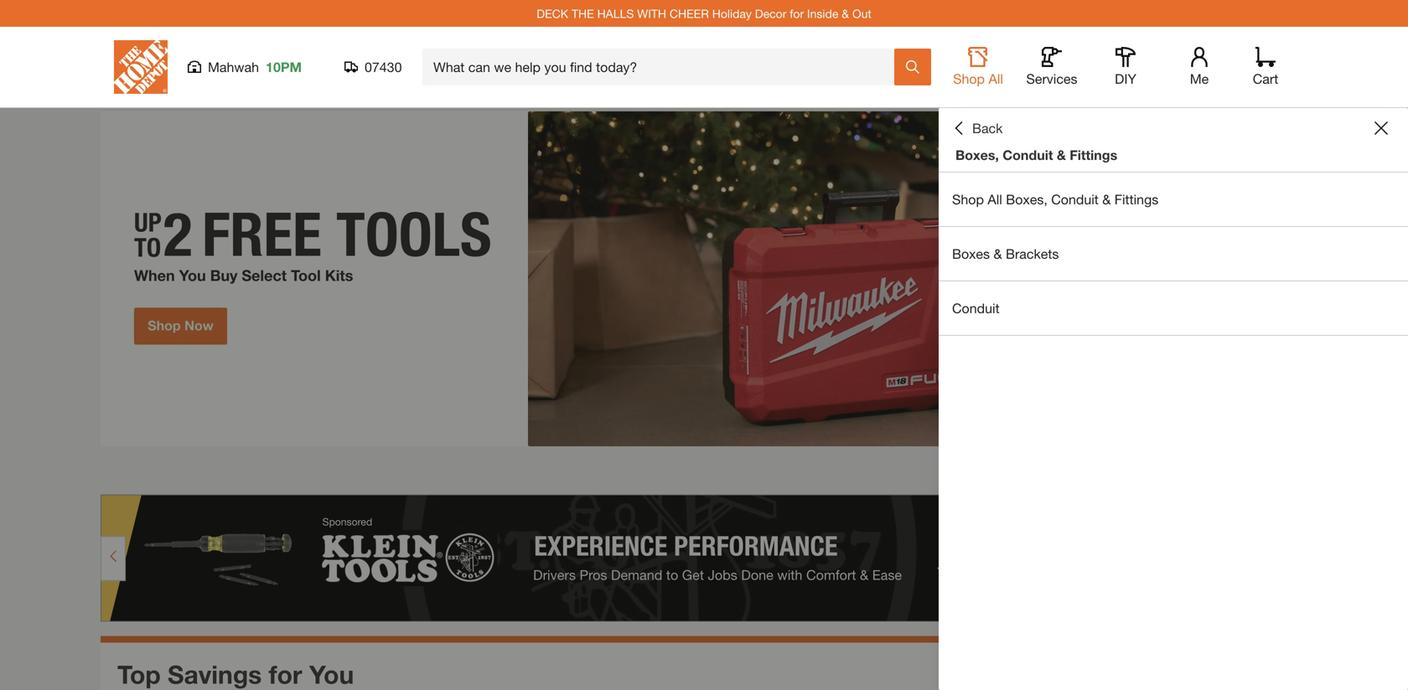 Task type: describe. For each thing, give the bounding box(es) containing it.
feedback link image
[[1385, 283, 1408, 374]]

& up shop all boxes, conduit & fittings
[[1057, 147, 1066, 163]]

the home depot logo image
[[114, 40, 168, 94]]

savings
[[168, 660, 262, 690]]

& inside shop all boxes, conduit & fittings link
[[1102, 192, 1111, 207]]

drawer close image
[[1375, 122, 1388, 135]]

shop for shop all
[[953, 71, 985, 87]]

shop all button
[[951, 47, 1005, 87]]

07430 button
[[344, 59, 402, 75]]

top
[[117, 660, 161, 690]]

mahwah
[[208, 59, 259, 75]]

boxes & brackets link
[[939, 227, 1408, 281]]

1 vertical spatial conduit
[[1051, 192, 1099, 207]]

all for shop all
[[989, 71, 1003, 87]]

10pm
[[266, 59, 302, 75]]

the
[[572, 6, 594, 20]]

0 vertical spatial for
[[790, 6, 804, 20]]

diy button
[[1099, 47, 1152, 87]]

me
[[1190, 71, 1209, 87]]

menu containing shop all boxes, conduit & fittings
[[939, 173, 1408, 336]]

brackets
[[1006, 246, 1059, 262]]

inside
[[807, 6, 838, 20]]

boxes & brackets
[[952, 246, 1059, 262]]

top savings for you
[[117, 660, 354, 690]]

& left out
[[842, 6, 849, 20]]

me button
[[1173, 47, 1226, 87]]

1 vertical spatial boxes,
[[1006, 192, 1047, 207]]

mahwah 10pm
[[208, 59, 302, 75]]

boxes, conduit & fittings
[[955, 147, 1117, 163]]

cart link
[[1247, 47, 1284, 87]]

back button
[[952, 120, 1003, 137]]

shop all
[[953, 71, 1003, 87]]

with
[[637, 6, 666, 20]]



Task type: vqa. For each thing, say whether or not it's contained in the screenshot.
5 related to The Home Depot Home Depot Holiday Color Paint Cans Gift Card
no



Task type: locate. For each thing, give the bounding box(es) containing it.
0 horizontal spatial boxes,
[[955, 147, 999, 163]]

deck
[[537, 6, 568, 20]]

deck the halls with cheer holiday decor for inside & out link
[[537, 6, 871, 20]]

you
[[309, 660, 354, 690]]

for left you
[[269, 660, 302, 690]]

all inside menu
[[988, 192, 1002, 207]]

conduit down back
[[1003, 147, 1053, 163]]

holiday
[[712, 6, 752, 20]]

all up boxes & brackets
[[988, 192, 1002, 207]]

0 vertical spatial all
[[989, 71, 1003, 87]]

boxes,
[[955, 147, 999, 163], [1006, 192, 1047, 207]]

shop all boxes, conduit & fittings
[[952, 192, 1158, 207]]

cheer
[[670, 6, 709, 20]]

all inside button
[[989, 71, 1003, 87]]

1 vertical spatial shop
[[952, 192, 984, 207]]

shop
[[953, 71, 985, 87], [952, 192, 984, 207]]

& down boxes, conduit & fittings
[[1102, 192, 1111, 207]]

menu
[[939, 173, 1408, 336]]

1 horizontal spatial for
[[790, 6, 804, 20]]

1 vertical spatial fittings
[[1115, 192, 1158, 207]]

services button
[[1025, 47, 1079, 87]]

for left inside on the top right of the page
[[790, 6, 804, 20]]

conduit down 'boxes'
[[952, 300, 1000, 316]]

0 horizontal spatial for
[[269, 660, 302, 690]]

1 horizontal spatial boxes,
[[1006, 192, 1047, 207]]

shop for shop all boxes, conduit & fittings
[[952, 192, 984, 207]]

all up back
[[989, 71, 1003, 87]]

services
[[1026, 71, 1077, 87]]

boxes
[[952, 246, 990, 262]]

07430
[[365, 59, 402, 75]]

decor
[[755, 6, 786, 20]]

& inside the boxes & brackets link
[[994, 246, 1002, 262]]

0 vertical spatial conduit
[[1003, 147, 1053, 163]]

0 vertical spatial boxes,
[[955, 147, 999, 163]]

fittings inside menu
[[1115, 192, 1158, 207]]

back
[[972, 120, 1003, 136]]

2 vertical spatial conduit
[[952, 300, 1000, 316]]

shop inside menu
[[952, 192, 984, 207]]

1 vertical spatial for
[[269, 660, 302, 690]]

0 vertical spatial shop
[[953, 71, 985, 87]]

all for shop all boxes, conduit & fittings
[[988, 192, 1002, 207]]

diy
[[1115, 71, 1136, 87]]

1 vertical spatial all
[[988, 192, 1002, 207]]

out
[[852, 6, 871, 20]]

0 vertical spatial fittings
[[1070, 147, 1117, 163]]

fittings
[[1070, 147, 1117, 163], [1115, 192, 1158, 207]]

&
[[842, 6, 849, 20], [1057, 147, 1066, 163], [1102, 192, 1111, 207], [994, 246, 1002, 262]]

shop inside button
[[953, 71, 985, 87]]

What can we help you find today? search field
[[433, 49, 893, 85]]

all
[[989, 71, 1003, 87], [988, 192, 1002, 207]]

image for 30nov2023-hp-bau-mw44-45 image
[[101, 111, 1307, 447]]

conduit
[[1003, 147, 1053, 163], [1051, 192, 1099, 207], [952, 300, 1000, 316]]

shop up 'boxes'
[[952, 192, 984, 207]]

boxes, down back button
[[955, 147, 999, 163]]

deck the halls with cheer holiday decor for inside & out
[[537, 6, 871, 20]]

boxes, down boxes, conduit & fittings
[[1006, 192, 1047, 207]]

halls
[[597, 6, 634, 20]]

fittings up the boxes & brackets link
[[1115, 192, 1158, 207]]

& right 'boxes'
[[994, 246, 1002, 262]]

fittings up shop all boxes, conduit & fittings
[[1070, 147, 1117, 163]]

conduit down boxes, conduit & fittings
[[1051, 192, 1099, 207]]

for
[[790, 6, 804, 20], [269, 660, 302, 690]]

cart
[[1253, 71, 1278, 87]]

shop up back button
[[953, 71, 985, 87]]

conduit link
[[939, 282, 1408, 335]]

shop all boxes, conduit & fittings link
[[939, 173, 1408, 226]]



